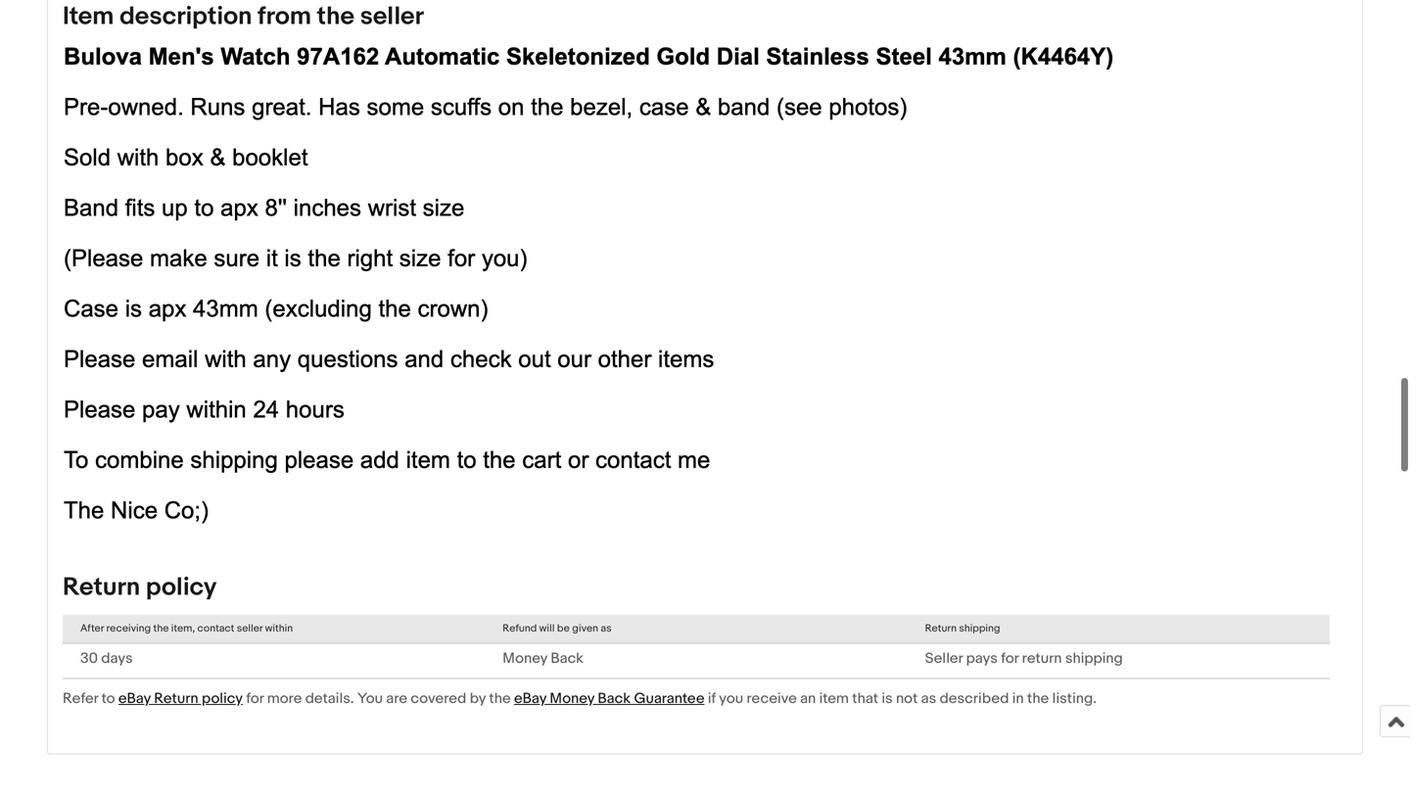 Task type: vqa. For each thing, say whether or not it's contained in the screenshot.
& associated with Bids
no



Task type: locate. For each thing, give the bounding box(es) containing it.
seller
[[925, 650, 963, 667]]

1 vertical spatial back
[[598, 690, 631, 708]]

2 ebay from the left
[[514, 690, 547, 708]]

0 vertical spatial return
[[63, 573, 140, 603]]

item description from the seller
[[63, 1, 424, 32]]

receiving
[[106, 622, 151, 635]]

be
[[557, 622, 570, 635]]

money down money back
[[550, 690, 595, 708]]

1 vertical spatial money
[[550, 690, 595, 708]]

are
[[386, 690, 408, 708]]

shipping
[[959, 622, 1001, 635], [1066, 650, 1123, 667]]

0 vertical spatial shipping
[[959, 622, 1001, 635]]

2 horizontal spatial return
[[925, 622, 957, 635]]

return policy
[[63, 573, 217, 603]]

1 vertical spatial for
[[246, 690, 264, 708]]

0 horizontal spatial money
[[503, 650, 548, 667]]

guarantee
[[634, 690, 705, 708]]

the left the item,
[[153, 622, 169, 635]]

money back
[[503, 650, 584, 667]]

0 vertical spatial back
[[551, 650, 584, 667]]

days
[[101, 650, 133, 667]]

ebay right to
[[118, 690, 151, 708]]

1 horizontal spatial for
[[1001, 650, 1019, 667]]

money down refund
[[503, 650, 548, 667]]

0 horizontal spatial shipping
[[959, 622, 1001, 635]]

1 horizontal spatial shipping
[[1066, 650, 1123, 667]]

given
[[572, 622, 598, 635]]

that
[[852, 690, 879, 708]]

policy
[[146, 573, 217, 603], [202, 690, 243, 708]]

refund will be given as
[[503, 622, 612, 635]]

2 vertical spatial return
[[154, 690, 198, 708]]

back down be
[[551, 650, 584, 667]]

item
[[819, 690, 849, 708]]

described
[[940, 690, 1009, 708]]

0 horizontal spatial return
[[63, 573, 140, 603]]

shipping up listing.
[[1066, 650, 1123, 667]]

1 vertical spatial seller
[[237, 622, 263, 635]]

0 vertical spatial money
[[503, 650, 548, 667]]

ebay
[[118, 690, 151, 708], [514, 690, 547, 708]]

0 vertical spatial for
[[1001, 650, 1019, 667]]

1 vertical spatial as
[[921, 690, 937, 708]]

for
[[1001, 650, 1019, 667], [246, 690, 264, 708]]

policy up the item,
[[146, 573, 217, 603]]

covered
[[411, 690, 467, 708]]

1 horizontal spatial ebay
[[514, 690, 547, 708]]

money
[[503, 650, 548, 667], [550, 690, 595, 708]]

ebay down money back
[[514, 690, 547, 708]]

for right pays at the bottom right of page
[[1001, 650, 1019, 667]]

0 horizontal spatial back
[[551, 650, 584, 667]]

0 horizontal spatial for
[[246, 690, 264, 708]]

receive
[[747, 690, 797, 708]]

the
[[317, 1, 355, 32], [153, 622, 169, 635], [489, 690, 511, 708], [1027, 690, 1049, 708]]

as right given
[[601, 622, 612, 635]]

item,
[[171, 622, 195, 635]]

in
[[1013, 690, 1024, 708]]

return right to
[[154, 690, 198, 708]]

more
[[267, 690, 302, 708]]

0 horizontal spatial ebay
[[118, 690, 151, 708]]

1 horizontal spatial back
[[598, 690, 631, 708]]

as
[[601, 622, 612, 635], [921, 690, 937, 708]]

shipping up pays at the bottom right of page
[[959, 622, 1001, 635]]

0 horizontal spatial as
[[601, 622, 612, 635]]

1 vertical spatial shipping
[[1066, 650, 1123, 667]]

1 vertical spatial return
[[925, 622, 957, 635]]

back left guarantee
[[598, 690, 631, 708]]

the right by
[[489, 690, 511, 708]]

as right not
[[921, 690, 937, 708]]

refund
[[503, 622, 537, 635]]

1 horizontal spatial seller
[[360, 1, 424, 32]]

0 vertical spatial as
[[601, 622, 612, 635]]

return
[[63, 573, 140, 603], [925, 622, 957, 635], [154, 690, 198, 708]]

30
[[80, 650, 98, 667]]

for left more at the bottom
[[246, 690, 264, 708]]

return up after
[[63, 573, 140, 603]]

policy left more at the bottom
[[202, 690, 243, 708]]

return up seller
[[925, 622, 957, 635]]

seller
[[360, 1, 424, 32], [237, 622, 263, 635]]

from
[[258, 1, 311, 32]]

back
[[551, 650, 584, 667], [598, 690, 631, 708]]



Task type: describe. For each thing, give the bounding box(es) containing it.
pays
[[966, 650, 998, 667]]

contact
[[197, 622, 234, 635]]

within
[[265, 622, 293, 635]]

the right in
[[1027, 690, 1049, 708]]

you
[[719, 690, 743, 708]]

return shipping
[[925, 622, 1001, 635]]

return
[[1022, 650, 1062, 667]]

refer to ebay return policy for more details. you are covered by the ebay money back guarantee if you receive an item that is not as described in the listing.
[[63, 690, 1097, 708]]

1 vertical spatial policy
[[202, 690, 243, 708]]

is
[[882, 690, 893, 708]]

listing.
[[1053, 690, 1097, 708]]

after receiving the item, contact seller within
[[80, 622, 293, 635]]

1 horizontal spatial money
[[550, 690, 595, 708]]

0 horizontal spatial seller
[[237, 622, 263, 635]]

after
[[80, 622, 104, 635]]

return for return policy
[[63, 573, 140, 603]]

description
[[120, 1, 252, 32]]

30 days
[[80, 650, 133, 667]]

1 ebay from the left
[[118, 690, 151, 708]]

1 horizontal spatial return
[[154, 690, 198, 708]]

refer
[[63, 690, 98, 708]]

the right the from
[[317, 1, 355, 32]]

0 vertical spatial policy
[[146, 573, 217, 603]]

ebay return policy link
[[118, 690, 243, 708]]

details.
[[305, 690, 354, 708]]

by
[[470, 690, 486, 708]]

seller pays for return shipping
[[925, 650, 1123, 667]]

will
[[539, 622, 555, 635]]

you
[[357, 690, 383, 708]]

to
[[102, 690, 115, 708]]

not
[[896, 690, 918, 708]]

return for return shipping
[[925, 622, 957, 635]]

an
[[800, 690, 816, 708]]

if
[[708, 690, 716, 708]]

item
[[63, 1, 114, 32]]

1 horizontal spatial as
[[921, 690, 937, 708]]

0 vertical spatial seller
[[360, 1, 424, 32]]

ebay money back guarantee link
[[514, 690, 705, 708]]



